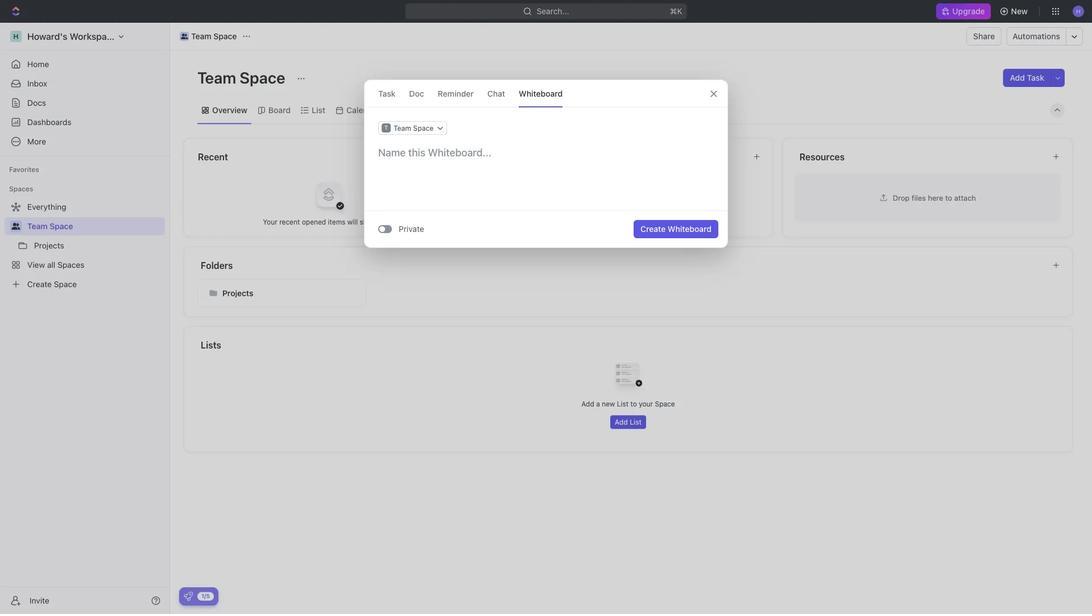 Task type: locate. For each thing, give the bounding box(es) containing it.
here.
[[379, 218, 395, 226]]

private
[[399, 225, 424, 234]]

lists button
[[200, 338, 1060, 352]]

2 vertical spatial list
[[630, 419, 642, 427]]

1/5
[[201, 593, 210, 600]]

2 horizontal spatial to
[[946, 194, 953, 202]]

add inside button
[[1010, 73, 1026, 83]]

whiteboard inside button
[[668, 225, 712, 234]]

0 horizontal spatial list
[[312, 106, 326, 115]]

0 horizontal spatial whiteboard
[[519, 89, 563, 98]]

docs down "inbox"
[[27, 98, 46, 108]]

0 vertical spatial user group image
[[181, 34, 188, 39]]

team space tree
[[5, 198, 165, 294]]

add
[[1010, 73, 1026, 83], [582, 400, 595, 408], [615, 419, 628, 427]]

whiteboard right chat at the top left
[[519, 89, 563, 98]]

0 horizontal spatial team space link
[[27, 217, 163, 236]]

attach
[[955, 194, 977, 202]]

overview link
[[210, 102, 247, 118]]

1 vertical spatial add
[[582, 400, 595, 408]]

list right board at the left top of page
[[312, 106, 326, 115]]

2 horizontal spatial add
[[1010, 73, 1026, 83]]

2 vertical spatial add
[[615, 419, 628, 427]]

docs inside the sidebar navigation
[[27, 98, 46, 108]]

0 horizontal spatial to
[[631, 400, 637, 408]]

1 horizontal spatial team space link
[[177, 30, 240, 43]]

list right new
[[617, 400, 629, 408]]

new button
[[996, 2, 1035, 20]]

whiteboard right create
[[668, 225, 712, 234]]

onboarding checklist button element
[[184, 592, 193, 602]]

user group image
[[181, 34, 188, 39], [12, 223, 20, 230]]

1 horizontal spatial to
[[650, 218, 657, 226]]

1 horizontal spatial task
[[1028, 73, 1045, 83]]

docs
[[27, 98, 46, 108], [632, 218, 648, 226]]

2 horizontal spatial list
[[630, 419, 642, 427]]

1 vertical spatial team space link
[[27, 217, 163, 236]]

0 horizontal spatial task
[[378, 89, 396, 98]]

doc
[[409, 89, 424, 98]]

2 vertical spatial to
[[631, 400, 637, 408]]

create whiteboard
[[641, 225, 712, 234]]

add down automations button
[[1010, 73, 1026, 83]]

dialog containing task
[[364, 80, 728, 248]]

drop files here to attach
[[893, 194, 977, 202]]

list down add a new list to your space
[[630, 419, 642, 427]]

team space link
[[177, 30, 240, 43], [27, 217, 163, 236]]

spaces
[[9, 185, 33, 193]]

space
[[214, 32, 237, 41], [240, 68, 285, 87], [413, 124, 434, 132], [50, 222, 73, 231], [655, 400, 675, 408]]

team space
[[191, 32, 237, 41], [197, 68, 289, 87], [394, 124, 434, 132], [27, 222, 73, 231]]

space inside 'dialog'
[[413, 124, 434, 132]]

1 vertical spatial list
[[617, 400, 629, 408]]

add list
[[615, 419, 642, 427]]

lists
[[201, 340, 221, 351]]

1 horizontal spatial user group image
[[181, 34, 188, 39]]

board
[[269, 106, 291, 115]]

whiteboard
[[519, 89, 563, 98], [668, 225, 712, 234]]

1 horizontal spatial docs
[[632, 218, 648, 226]]

add for add task
[[1010, 73, 1026, 83]]

opened
[[302, 218, 326, 226]]

will
[[348, 218, 358, 226]]

dashboards
[[27, 118, 71, 127]]

calendar
[[347, 106, 380, 115]]

add list button
[[611, 416, 647, 429]]

task down automations button
[[1028, 73, 1045, 83]]

share
[[974, 32, 996, 41]]

docs right the any
[[632, 218, 648, 226]]

your
[[263, 218, 278, 226]]

create whiteboard button
[[634, 220, 719, 238]]

user group image inside team space tree
[[12, 223, 20, 230]]

add left a
[[582, 400, 595, 408]]

folders button
[[200, 259, 1044, 272]]

search...
[[537, 7, 569, 16]]

0 horizontal spatial user group image
[[12, 223, 20, 230]]

reminder button
[[438, 80, 474, 107]]

no lists icon. image
[[606, 354, 651, 400]]

0 vertical spatial add
[[1010, 73, 1026, 83]]

0 vertical spatial docs
[[27, 98, 46, 108]]

add task
[[1010, 73, 1045, 83]]

upgrade
[[953, 7, 985, 16]]

0 vertical spatial task
[[1028, 73, 1045, 83]]

1 vertical spatial user group image
[[12, 223, 20, 230]]

0 horizontal spatial docs
[[27, 98, 46, 108]]

1 vertical spatial task
[[378, 89, 396, 98]]

1 horizontal spatial whiteboard
[[668, 225, 712, 234]]

1 vertical spatial whiteboard
[[668, 225, 712, 234]]

here
[[928, 194, 944, 202]]

1 horizontal spatial add
[[615, 419, 628, 427]]

task
[[1028, 73, 1045, 83], [378, 89, 396, 98]]

add for add list
[[615, 419, 628, 427]]

whiteboard button
[[519, 80, 563, 107]]

team inside tree
[[27, 222, 48, 231]]

add task button
[[1004, 69, 1052, 87]]

0 vertical spatial to
[[946, 194, 953, 202]]

to
[[946, 194, 953, 202], [650, 218, 657, 226], [631, 400, 637, 408]]

drop
[[893, 194, 910, 202]]

0 horizontal spatial add
[[582, 400, 595, 408]]

team
[[191, 32, 212, 41], [197, 68, 236, 87], [394, 124, 412, 132], [27, 222, 48, 231]]

task inside button
[[1028, 73, 1045, 83]]

dialog
[[364, 80, 728, 248]]

docs link
[[5, 94, 165, 112]]

table
[[443, 106, 464, 115]]

team space link inside tree
[[27, 217, 163, 236]]

list
[[312, 106, 326, 115], [617, 400, 629, 408], [630, 419, 642, 427]]

board link
[[266, 102, 291, 118]]

1 horizontal spatial list
[[617, 400, 629, 408]]

add down add a new list to your space
[[615, 419, 628, 427]]

to left your
[[631, 400, 637, 408]]

create
[[641, 225, 666, 234]]

add inside button
[[615, 419, 628, 427]]

items
[[328, 218, 346, 226]]

⌘k
[[670, 7, 683, 16]]

a
[[597, 400, 600, 408]]

inbox link
[[5, 75, 165, 93]]

files
[[912, 194, 926, 202]]

to right here
[[946, 194, 953, 202]]

resources
[[800, 151, 845, 162]]

task up calendar
[[378, 89, 396, 98]]

to left this
[[650, 218, 657, 226]]



Task type: vqa. For each thing, say whether or not it's contained in the screenshot.
will at the top of the page
yes



Task type: describe. For each thing, give the bounding box(es) containing it.
home
[[27, 59, 49, 69]]

sidebar navigation
[[0, 23, 170, 615]]

space inside tree
[[50, 222, 73, 231]]

add for add a new list to your space
[[582, 400, 595, 408]]

overview
[[212, 106, 247, 115]]

any
[[619, 218, 630, 226]]

table link
[[441, 102, 464, 118]]

task button
[[378, 80, 396, 107]]

task inside 'dialog'
[[378, 89, 396, 98]]

gantt link
[[399, 102, 422, 118]]

folders
[[201, 260, 233, 271]]

automations button
[[1008, 28, 1067, 45]]

no recent items image
[[306, 172, 352, 217]]

invite
[[30, 596, 49, 606]]

add a new list to your space
[[582, 400, 675, 408]]

no most used docs image
[[606, 172, 651, 217]]

automations
[[1013, 32, 1061, 41]]

projects
[[223, 289, 253, 298]]

chat button
[[488, 80, 505, 107]]

reminder
[[438, 89, 474, 98]]

Name this Whiteboard... field
[[365, 146, 728, 159]]

location.
[[672, 218, 700, 226]]

0 vertical spatial team space link
[[177, 30, 240, 43]]

you
[[557, 218, 569, 226]]

upgrade link
[[937, 3, 991, 19]]

favorites
[[9, 166, 39, 174]]

chat
[[488, 89, 505, 98]]

resources button
[[799, 150, 1044, 164]]

onboarding checklist button image
[[184, 592, 193, 602]]

new
[[602, 400, 615, 408]]

this
[[659, 218, 670, 226]]

show
[[360, 218, 377, 226]]

favorites button
[[5, 163, 44, 176]]

team inside 'dialog'
[[394, 124, 412, 132]]

list inside button
[[630, 419, 642, 427]]

list link
[[310, 102, 326, 118]]

user group image inside team space link
[[181, 34, 188, 39]]

recent
[[280, 218, 300, 226]]

team space inside tree
[[27, 222, 73, 231]]

0 vertical spatial list
[[312, 106, 326, 115]]

t
[[385, 125, 388, 131]]

0 vertical spatial whiteboard
[[519, 89, 563, 98]]

projects button
[[198, 279, 367, 308]]

share button
[[967, 27, 1002, 46]]

your
[[639, 400, 653, 408]]

doc button
[[409, 80, 424, 107]]

haven't
[[571, 218, 595, 226]]

1 vertical spatial docs
[[632, 218, 648, 226]]

inbox
[[27, 79, 47, 88]]

recent
[[198, 151, 228, 162]]

1 vertical spatial to
[[650, 218, 657, 226]]

calendar link
[[344, 102, 380, 118]]

added
[[597, 218, 617, 226]]

new
[[1012, 7, 1028, 16]]

you haven't added any docs to this location.
[[557, 218, 700, 226]]

gantt
[[402, 106, 422, 115]]

home link
[[5, 55, 165, 73]]

your recent opened items will show here.
[[263, 218, 395, 226]]

dashboards link
[[5, 113, 165, 131]]



